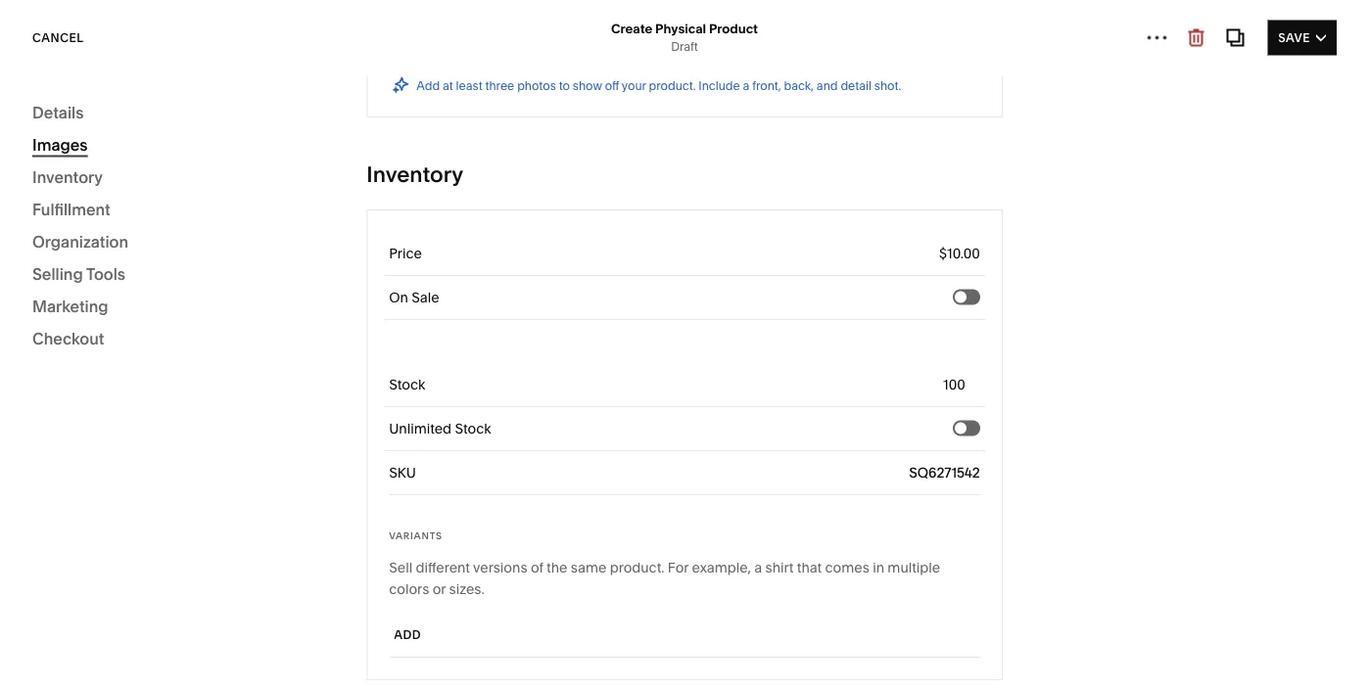 Task type: vqa. For each thing, say whether or not it's contained in the screenshot.
On Sale checkbox
yes



Task type: locate. For each thing, give the bounding box(es) containing it.
organization
[[32, 232, 128, 251]]

cancel
[[32, 30, 84, 45]]

a left shirt
[[755, 560, 763, 577]]

on sale
[[389, 290, 440, 306]]

product.
[[649, 78, 696, 93], [610, 560, 665, 577]]

product. left for
[[610, 560, 665, 577]]

create down store
[[55, 271, 98, 288]]

sell
[[389, 560, 413, 577]]

0 horizontal spatial inventory
[[32, 168, 103, 187]]

1 vertical spatial the
[[705, 654, 726, 670]]

or
[[433, 582, 446, 598]]

on
[[389, 290, 408, 306]]

0 vertical spatial in
[[873, 560, 885, 577]]

most
[[730, 654, 762, 670]]

2 vertical spatial add
[[394, 629, 421, 643]]

add up your
[[394, 629, 421, 643]]

least
[[456, 78, 483, 93]]

the
[[547, 560, 568, 577], [705, 654, 726, 670]]

1 vertical spatial stock
[[455, 421, 491, 437]]

product
[[161, 271, 212, 288]]

in
[[873, 560, 885, 577], [505, 654, 517, 670]]

1 horizontal spatial of
[[790, 654, 803, 670]]

create left physical
[[611, 21, 653, 36]]

product
[[709, 21, 758, 36]]

save
[[1279, 30, 1311, 45]]

to
[[559, 78, 570, 93], [222, 220, 237, 240], [215, 271, 228, 288], [664, 654, 677, 670]]

the inside sell different versions of the same product. for example, a shirt that comes in multiple colors or sizes.
[[547, 560, 568, 577]]

comes
[[826, 560, 870, 577]]

adding
[[94, 220, 147, 240]]

0 vertical spatial a
[[743, 78, 750, 93]]

fulfillment
[[32, 200, 110, 219]]

1 vertical spatial in
[[505, 654, 517, 670]]

0 horizontal spatial of
[[531, 560, 544, 577]]

0 vertical spatial of
[[531, 560, 544, 577]]

0 horizontal spatial the
[[547, 560, 568, 577]]

your
[[622, 78, 646, 93], [240, 220, 273, 240], [101, 271, 130, 288], [806, 654, 834, 670]]

days.
[[536, 654, 570, 670]]

0 vertical spatial add
[[646, 23, 673, 40]]

sale
[[412, 290, 440, 306]]

save button
[[1268, 20, 1337, 55]]

off
[[605, 78, 619, 93]]

add
[[646, 23, 673, 40], [417, 78, 440, 93], [394, 629, 421, 643]]

1 horizontal spatial the
[[705, 654, 726, 670]]

the left the same
[[547, 560, 568, 577]]

get
[[681, 654, 702, 670]]

of right out
[[790, 654, 803, 670]]

details
[[32, 103, 84, 122]]

draft
[[671, 40, 698, 54]]

stock
[[389, 377, 426, 393], [455, 421, 491, 437]]

show
[[573, 78, 602, 93]]

the right get
[[705, 654, 726, 670]]

product. down draft
[[649, 78, 696, 93]]

multiple
[[888, 560, 941, 577]]

selling.
[[264, 271, 310, 288]]

in left 14
[[505, 654, 517, 670]]

0 horizontal spatial stock
[[389, 377, 426, 393]]

categories
[[37, 36, 117, 50]]

tab list
[[1159, 27, 1249, 58]]

your right off
[[622, 78, 646, 93]]

row group
[[0, 49, 388, 689]]

out
[[766, 654, 787, 670]]

1 horizontal spatial in
[[873, 560, 885, 577]]

of right versions
[[531, 560, 544, 577]]

0 vertical spatial the
[[547, 560, 568, 577]]

0 vertical spatial create
[[611, 21, 653, 36]]

add images
[[646, 23, 724, 40]]

Add... field
[[427, 462, 981, 484]]

images
[[32, 135, 88, 154]]

start
[[55, 220, 91, 240]]

shirt
[[766, 560, 794, 577]]

1 horizontal spatial stock
[[455, 421, 491, 437]]

inventory up price on the left top of page
[[367, 161, 464, 188]]

a left front,
[[743, 78, 750, 93]]

inventory
[[367, 161, 464, 188], [32, 168, 103, 187]]

1 horizontal spatial create
[[611, 21, 653, 36]]

tools
[[86, 265, 125, 284]]

first
[[133, 271, 157, 288]]

of
[[531, 560, 544, 577], [790, 654, 803, 670]]

colors
[[389, 582, 429, 598]]

now
[[634, 654, 661, 670]]

1 horizontal spatial a
[[755, 560, 763, 577]]

Stock number field
[[614, 364, 981, 407]]

start adding products to your store create your first product to start selling.
[[55, 220, 310, 288]]

add for add at least three photos to show off your product. include a front, back, and detail shot.
[[417, 78, 440, 93]]

physical
[[656, 21, 707, 36]]

create
[[611, 21, 653, 36], [55, 271, 98, 288]]

0 horizontal spatial create
[[55, 271, 98, 288]]

front,
[[753, 78, 782, 93]]

example,
[[692, 560, 751, 577]]

1 vertical spatial product.
[[610, 560, 665, 577]]

same
[[571, 560, 607, 577]]

three
[[485, 78, 515, 93]]

for
[[668, 560, 689, 577]]

shot.
[[875, 78, 902, 93]]

inventory up fulfillment
[[32, 168, 103, 187]]

stock right unlimited
[[455, 421, 491, 437]]

include
[[699, 78, 740, 93]]

1 vertical spatial create
[[55, 271, 98, 288]]

upgrade
[[573, 654, 630, 670]]

photos
[[517, 78, 556, 93]]

versions
[[473, 560, 528, 577]]

add left at
[[417, 78, 440, 93]]

trial
[[442, 654, 466, 670]]

different
[[416, 560, 470, 577]]

in right comes
[[873, 560, 885, 577]]

add left images
[[646, 23, 673, 40]]

1 vertical spatial a
[[755, 560, 763, 577]]

price
[[389, 245, 422, 262]]

1 vertical spatial add
[[417, 78, 440, 93]]

checkout
[[32, 329, 104, 348]]

a
[[743, 78, 750, 93], [755, 560, 763, 577]]

stock up unlimited
[[389, 377, 426, 393]]



Task type: describe. For each thing, give the bounding box(es) containing it.
sku
[[389, 465, 416, 482]]

to right products
[[222, 220, 237, 240]]

product. inside sell different versions of the same product. for example, a shirt that comes in multiple colors or sizes.
[[610, 560, 665, 577]]

detail
[[841, 78, 872, 93]]

site.
[[837, 654, 864, 670]]

products
[[150, 220, 218, 240]]

back,
[[784, 78, 814, 93]]

Price text field
[[614, 232, 981, 275]]

cancel button
[[32, 20, 84, 55]]

create inside create physical product draft
[[611, 21, 653, 36]]

your left site.
[[806, 654, 834, 670]]

at
[[443, 78, 453, 93]]

to left get
[[664, 654, 677, 670]]

add button
[[394, 618, 421, 654]]

to left the start
[[215, 271, 228, 288]]

add for add images
[[646, 23, 673, 40]]

a inside sell different versions of the same product. for example, a shirt that comes in multiple colors or sizes.
[[755, 560, 763, 577]]

Search items… text field
[[65, 131, 351, 174]]

your left first
[[101, 271, 130, 288]]

sell different versions of the same product. for example, a shirt that comes in multiple colors or sizes.
[[389, 560, 941, 598]]

1 horizontal spatial inventory
[[367, 161, 464, 188]]

to left show at the left
[[559, 78, 570, 93]]

images
[[676, 23, 724, 40]]

your
[[410, 654, 439, 670]]

and
[[817, 78, 838, 93]]

create physical product draft
[[611, 21, 758, 54]]

store
[[55, 242, 93, 261]]

create inside start adding products to your store create your first product to start selling.
[[55, 271, 98, 288]]

that
[[797, 560, 822, 577]]

add at least three photos to show off your product. include a front, back, and detail shot.
[[417, 78, 902, 93]]

0 horizontal spatial a
[[743, 78, 750, 93]]

selling tools
[[32, 265, 125, 284]]

categories button
[[0, 22, 138, 65]]

14
[[520, 654, 533, 670]]

selling
[[32, 265, 83, 284]]

ends
[[470, 654, 502, 670]]

sizes.
[[449, 582, 485, 598]]

On Sale checkbox
[[955, 291, 967, 303]]

Unlimited Stock checkbox
[[955, 423, 967, 435]]

marketing
[[32, 297, 108, 316]]

your trial ends in 14 days. upgrade now to get the most out of your site.
[[410, 654, 864, 670]]

of inside sell different versions of the same product. for example, a shirt that comes in multiple colors or sizes.
[[531, 560, 544, 577]]

start
[[232, 271, 261, 288]]

unlimited stock
[[389, 421, 491, 437]]

in inside sell different versions of the same product. for example, a shirt that comes in multiple colors or sizes.
[[873, 560, 885, 577]]

0 horizontal spatial in
[[505, 654, 517, 670]]

all
[[32, 94, 60, 120]]

1 vertical spatial of
[[790, 654, 803, 670]]

your up the start
[[240, 220, 273, 240]]

0 vertical spatial product.
[[649, 78, 696, 93]]

unlimited
[[389, 421, 452, 437]]

variants
[[389, 530, 443, 542]]

0 vertical spatial stock
[[389, 377, 426, 393]]



